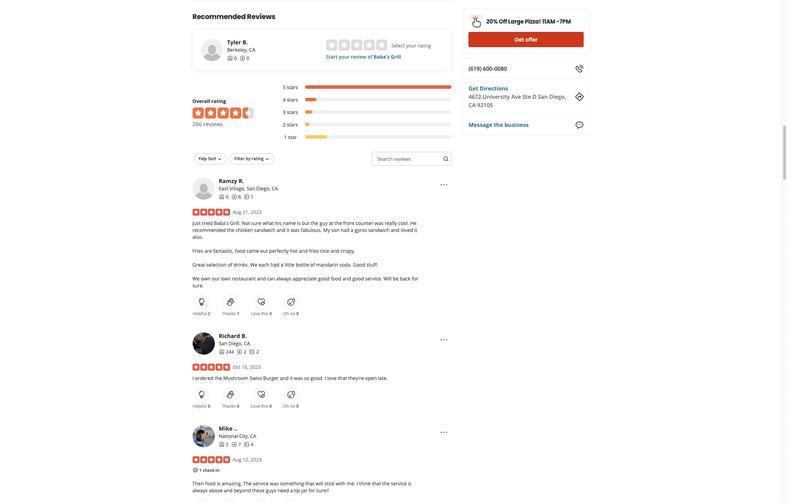 Task type: vqa. For each thing, say whether or not it's contained in the screenshot.
the Elite 23 corresponding to Quincy C.
no



Task type: describe. For each thing, give the bounding box(es) containing it.
(1 reaction) element
[[237, 311, 239, 317]]

5 stars
[[283, 84, 298, 91]]

8
[[238, 194, 241, 200]]

large
[[508, 18, 524, 26]]

love this 3
[[251, 311, 272, 317]]

had inside just tried baba'z grill.  not sure what his name is but the guy at the front counter was really cool.  he recommended the chicken sandwich and it was fabulous.  my son had a gyros sandwich and loved it also.
[[341, 227, 349, 234]]

2 sandwich from the left
[[368, 227, 390, 234]]

1 up richard b. link
[[237, 311, 239, 317]]

was left "really" at the top of the page
[[375, 220, 383, 227]]

the
[[243, 481, 252, 487]]

select
[[391, 42, 405, 49]]

friends element for ramzy r.
[[219, 194, 229, 201]]

reviews element for ramzy
[[231, 194, 241, 201]]

grill
[[391, 53, 401, 60]]

the down grill.
[[227, 227, 235, 234]]

16 photos v2 image for mike ..
[[244, 442, 249, 448]]

ca inside ramzy r. east village, san diego, ca
[[272, 185, 278, 192]]

0 left thanks 0
[[208, 404, 210, 409]]

nice
[[320, 248, 329, 254]]

friends element for tyler b.
[[227, 55, 237, 62]]

recommended reviews
[[192, 12, 275, 21]]

4 for 4 stars
[[283, 96, 286, 103]]

san inside richard b. san diego, ca
[[219, 340, 227, 347]]

  text field inside recommended reviews element
[[372, 152, 452, 166]]

food inside "then food is amazing. the service was something that will stick with me. i think that the service is always above and beyond these guys need a tip jar for sure!!‍‍"
[[205, 481, 216, 487]]

always inside we own our own restaurant and can always appreciate good food and good service.  will be back for sure.
[[276, 276, 291, 282]]

(0 reactions) element down the "i ordered the mushroom swiss burger and it was so good. i love that they're open late."
[[296, 404, 299, 409]]

burger
[[263, 375, 279, 382]]

0 right 16 friends v2 icon
[[234, 55, 237, 61]]

stars for 3 stars
[[287, 109, 298, 116]]

1 horizontal spatial of
[[310, 262, 315, 268]]

2 horizontal spatial it
[[414, 227, 417, 234]]

stars for 2 stars
[[287, 121, 298, 128]]

helpful 0
[[193, 404, 210, 409]]

in
[[216, 468, 220, 474]]

2 own from the left
[[221, 276, 231, 282]]

really
[[385, 220, 397, 227]]

sure.
[[192, 282, 204, 289]]

16 check in v2 image
[[192, 468, 198, 473]]

is inside just tried baba'z grill.  not sure what his name is but the guy at the front counter was really cool.  he recommended the chicken sandwich and it was fabulous.  my son had a gyros sandwich and loved it also.
[[297, 220, 301, 227]]

check-
[[203, 468, 216, 474]]

4 for 4
[[251, 441, 254, 448]]

overall
[[192, 98, 210, 104]]

drinks.
[[234, 262, 249, 268]]

0 down berkeley,
[[247, 55, 249, 61]]

reviews element for mike
[[231, 441, 241, 448]]

love this 0
[[251, 404, 272, 409]]

thanks 0
[[222, 404, 239, 409]]

review
[[351, 53, 366, 60]]

business
[[505, 121, 529, 129]]

get for get directions 4672 university ave ste d san diego, ca 92105
[[469, 85, 478, 92]]

92105
[[477, 101, 493, 109]]

the inside button
[[494, 121, 503, 129]]

r.
[[239, 177, 244, 185]]

the right ordered
[[215, 375, 222, 382]]

thanks for ramzy
[[222, 311, 236, 317]]

helpful for ramzy r.
[[193, 311, 207, 317]]

overall rating
[[192, 98, 226, 104]]

but
[[302, 220, 310, 227]]

photos element for richard b.
[[249, 349, 259, 356]]

ca inside tyler b. berkeley, ca
[[249, 46, 255, 53]]

0 vertical spatial food
[[235, 248, 245, 254]]

16,
[[242, 364, 249, 371]]

love for b.
[[251, 404, 260, 409]]

at
[[329, 220, 333, 227]]

and down soda.
[[343, 276, 351, 282]]

his
[[275, 220, 282, 227]]

reviews
[[247, 12, 275, 21]]

24 directions v2 image
[[575, 93, 584, 101]]

2 horizontal spatial of
[[368, 53, 372, 60]]

photo of richard b. image
[[192, 333, 215, 355]]

7
[[238, 441, 241, 448]]

ordered
[[195, 375, 213, 382]]

the inside "then food is amazing. the service was something that will stick with me. i think that the service is always above and beyond these guys need a tip jar for sure!!‍‍"
[[382, 481, 390, 487]]

and down "really" at the top of the page
[[391, 227, 400, 234]]

0 horizontal spatial that
[[305, 481, 314, 487]]

message
[[469, 121, 492, 129]]

1 for 1 check-in
[[199, 468, 202, 474]]

start
[[326, 53, 338, 60]]

sure
[[251, 220, 261, 227]]

0 horizontal spatial is
[[217, 481, 220, 487]]

each
[[259, 262, 269, 268]]

was left "so"
[[294, 375, 303, 382]]

richard b. link
[[219, 332, 247, 340]]

(2 reactions) element
[[208, 311, 210, 317]]

2 left thanks 1
[[208, 311, 210, 317]]

yelp
[[198, 156, 207, 162]]

16 chevron down v2 image for yelp sort
[[217, 156, 223, 162]]

gyros
[[355, 227, 367, 234]]

helpful 2
[[193, 311, 210, 317]]

restaurant
[[232, 276, 256, 282]]

16 photos v2 image for richard b.
[[249, 349, 255, 355]]

ave
[[511, 93, 521, 101]]

ste
[[523, 93, 531, 101]]

(0 reactions) element left thanks 0
[[208, 404, 210, 409]]

counter
[[356, 220, 373, 227]]

0 vertical spatial we
[[250, 262, 257, 268]]

16 review v2 image for richard
[[237, 349, 242, 355]]

2 horizontal spatial that
[[372, 481, 381, 487]]

great selection of drinks.  we each had a little bottle of mandarin soda. good stuff.
[[192, 262, 378, 268]]

0 horizontal spatial a
[[281, 262, 283, 268]]

(0 reactions) element right (3 reactions) element
[[296, 311, 299, 317]]

0 down east in the left top of the page
[[226, 194, 229, 200]]

diego, inside ramzy r. east village, san diego, ca
[[256, 185, 271, 192]]

7pm
[[560, 18, 571, 26]]

your for select
[[406, 42, 416, 49]]

aug for ..
[[233, 457, 241, 463]]

b. for tyler b.
[[242, 38, 248, 46]]

16 review v2 image for ramzy
[[231, 194, 237, 200]]

16 friends v2 image for richard
[[219, 349, 224, 355]]

my
[[323, 227, 330, 234]]

was inside "then food is amazing. the service was something that will stick with me. i think that the service is always above and beyond these guys need a tip jar for sure!!‍‍"
[[270, 481, 279, 487]]

mandarin
[[316, 262, 338, 268]]

reviews element for richard
[[237, 349, 247, 356]]

bottle
[[296, 262, 309, 268]]

600-
[[483, 65, 494, 73]]

0 right (3 reactions) element
[[296, 311, 299, 317]]

0 down the "i ordered the mushroom swiss burger and it was so good. i love that they're open late."
[[296, 404, 299, 409]]

be
[[393, 276, 399, 282]]

no for r.
[[290, 311, 295, 317]]

get for get offer
[[514, 36, 524, 44]]

guy
[[320, 220, 328, 227]]

mike
[[219, 425, 232, 433]]

16 friends v2 image for mike
[[219, 442, 224, 448]]

266 reviews
[[192, 120, 223, 128]]

1 for 1 star
[[284, 134, 287, 141]]

(0 reactions) element up ".."
[[237, 404, 239, 409]]

filter reviews by 5 stars rating element
[[276, 84, 452, 91]]

can
[[267, 276, 275, 282]]

5 star rating image for ramzy r.
[[192, 209, 230, 216]]

1 check-in
[[199, 468, 220, 474]]

aug for r.
[[233, 209, 241, 215]]

2023 for r.
[[251, 209, 262, 215]]

mike .. link
[[219, 425, 237, 433]]

ramzy
[[219, 177, 237, 185]]

..
[[234, 425, 237, 433]]

0 horizontal spatial rating
[[211, 98, 226, 104]]

was down the name
[[291, 227, 300, 234]]

(619) 600-0080
[[469, 65, 507, 73]]

oh no 0 for ramzy r.
[[283, 311, 299, 317]]

reviews for 266 reviews
[[203, 120, 223, 128]]

fries are fantastic, food came out perfectly hot and fries nice and crispy.
[[192, 248, 355, 254]]

2 right 244
[[244, 349, 247, 355]]

filter reviews by 1 star rating element
[[276, 134, 452, 141]]

d
[[532, 93, 537, 101]]

1 horizontal spatial that
[[338, 375, 347, 382]]

start your review of baba'z grill
[[326, 53, 401, 60]]

search image
[[443, 156, 449, 162]]

(0 reactions) element down burger
[[269, 404, 272, 409]]

i ordered the mushroom swiss burger and it was so good. i love that they're open late.
[[192, 375, 388, 382]]

your for start
[[339, 53, 350, 60]]

4 stars
[[283, 96, 298, 103]]

12,
[[243, 457, 249, 463]]

san inside ramzy r. east village, san diego, ca
[[247, 185, 255, 192]]

b. for richard b.
[[242, 332, 247, 340]]

2 inside photos element
[[256, 349, 259, 355]]

24 phone v2 image
[[575, 65, 584, 73]]

no for b.
[[290, 404, 295, 409]]

our
[[212, 276, 220, 282]]

(no rating) image
[[326, 40, 387, 51]]

soda.
[[339, 262, 352, 268]]

1 vertical spatial had
[[271, 262, 279, 268]]

baba'z inside just tried baba'z grill.  not sure what his name is but the guy at the front counter was really cool.  he recommended the chicken sandwich and it was fabulous.  my son had a gyros sandwich and loved it also.
[[214, 220, 229, 227]]

0 down burger
[[269, 404, 272, 409]]

reviews for search reviews
[[394, 156, 411, 162]]

16 review v2 image for tyler
[[240, 55, 245, 61]]

4672
[[469, 93, 481, 101]]

recommended reviews element
[[170, 0, 474, 503]]

filter reviews by 3 stars rating element
[[276, 109, 452, 116]]

and left can
[[257, 276, 266, 282]]

thanks for richard
[[222, 404, 236, 409]]

amazing.
[[222, 481, 242, 487]]

244
[[226, 349, 234, 355]]

sure!!‍‍
[[316, 488, 329, 494]]

(619)
[[469, 65, 482, 73]]

oh no 0 for richard b.
[[283, 404, 299, 409]]

and right burger
[[280, 375, 289, 382]]

2 service from the left
[[391, 481, 407, 487]]

son
[[331, 227, 340, 234]]

for inside we own our own restaurant and can always appreciate good food and good service.  will be back for sure.
[[412, 276, 418, 282]]

good.
[[311, 375, 323, 382]]

and down his
[[277, 227, 285, 234]]

they're
[[348, 375, 364, 382]]

message the business button
[[469, 121, 529, 129]]

for inside "then food is amazing. the service was something that will stick with me. i think that the service is always above and beyond these guys need a tip jar for sure!!‍‍"
[[309, 488, 315, 494]]

ca inside mike .. national city, ca
[[250, 433, 256, 440]]

not
[[242, 220, 250, 227]]

chicken
[[236, 227, 253, 234]]

yelp sort button
[[194, 153, 227, 164]]

will
[[316, 481, 323, 487]]

16 friends v2 image for ramzy
[[219, 194, 224, 200]]



Task type: locate. For each thing, give the bounding box(es) containing it.
16 photos v2 image up oct 16, 2023
[[249, 349, 255, 355]]

1 vertical spatial 4
[[251, 441, 254, 448]]

filter by rating button
[[230, 153, 274, 164]]

reviews
[[203, 120, 223, 128], [394, 156, 411, 162]]

mike .. national city, ca
[[219, 425, 256, 440]]

1 horizontal spatial diego,
[[256, 185, 271, 192]]

2 vertical spatial photos element
[[244, 441, 254, 448]]

1 vertical spatial b.
[[242, 332, 247, 340]]

me.
[[347, 481, 355, 487]]

2 this from the top
[[261, 404, 268, 409]]

get up 4672
[[469, 85, 478, 92]]

reviews element containing 7
[[231, 441, 241, 448]]

16 review v2 image left 8
[[231, 194, 237, 200]]

2 helpful from the top
[[193, 404, 207, 409]]

tyler b. link
[[227, 38, 248, 46]]

16 photos v2 image for ramzy r.
[[244, 194, 249, 200]]

1 right 8
[[251, 194, 254, 200]]

5 star rating image
[[192, 209, 230, 216], [192, 364, 230, 371], [192, 457, 230, 464]]

1 horizontal spatial own
[[221, 276, 231, 282]]

1 horizontal spatial it
[[290, 375, 293, 382]]

recommended
[[192, 12, 246, 21]]

no right (3 reactions) element
[[290, 311, 295, 317]]

2 horizontal spatial is
[[408, 481, 412, 487]]

b. inside richard b. san diego, ca
[[242, 332, 247, 340]]

off
[[499, 18, 507, 26]]

2 oh no 0 from the top
[[283, 404, 299, 409]]

friends element down richard b. san diego, ca
[[219, 349, 234, 356]]

2 vertical spatial rating
[[252, 156, 264, 162]]

san right d
[[538, 93, 548, 101]]

1 vertical spatial diego,
[[256, 185, 271, 192]]

ca inside get directions 4672 university ave ste d san diego, ca 92105
[[469, 101, 476, 109]]

20%
[[486, 18, 498, 26]]

and inside "then food is amazing. the service was something that will stick with me. i think that the service is always above and beyond these guys need a tip jar for sure!!‍‍"
[[224, 488, 233, 494]]

good down good at the left of page
[[352, 276, 364, 282]]

friends element for mike ..
[[219, 441, 229, 448]]

2 stars
[[283, 121, 298, 128]]

oh for ramzy r.
[[283, 311, 289, 317]]

selection
[[206, 262, 227, 268]]

0 horizontal spatial sandwich
[[254, 227, 275, 234]]

0 vertical spatial san
[[538, 93, 548, 101]]

menu image for mike ..
[[440, 429, 448, 437]]

we left each on the left bottom
[[250, 262, 257, 268]]

photos element containing 1
[[244, 194, 254, 201]]

the right message
[[494, 121, 503, 129]]

this
[[261, 311, 268, 317], [261, 404, 268, 409]]

16 review v2 image down berkeley,
[[240, 55, 245, 61]]

1 no from the top
[[290, 311, 295, 317]]

0080
[[494, 65, 507, 73]]

rating for select your rating
[[418, 42, 431, 49]]

love for r.
[[251, 311, 260, 317]]

that up jar
[[305, 481, 314, 487]]

richard
[[219, 332, 240, 340]]

0 vertical spatial had
[[341, 227, 349, 234]]

just tried baba'z grill.  not sure what his name is but the guy at the front counter was really cool.  he recommended the chicken sandwich and it was fabulous.  my son had a gyros sandwich and loved it also.
[[192, 220, 417, 240]]

2 thanks from the top
[[222, 404, 236, 409]]

are
[[204, 248, 212, 254]]

stars inside filter reviews by 3 stars rating element
[[287, 109, 298, 116]]

0 vertical spatial menu image
[[440, 181, 448, 189]]

b. right richard
[[242, 332, 247, 340]]

16 review v2 image
[[231, 442, 237, 448]]

16 friends v2 image
[[227, 55, 233, 61]]

0 vertical spatial a
[[351, 227, 353, 234]]

b. inside tyler b. berkeley, ca
[[242, 38, 248, 46]]

hot
[[290, 248, 298, 254]]

0 horizontal spatial of
[[228, 262, 232, 268]]

out
[[260, 248, 268, 254]]

sandwich down what
[[254, 227, 275, 234]]

good down mandarin
[[318, 276, 330, 282]]

4.5 star rating image
[[192, 108, 254, 119]]

oh right (3 reactions) element
[[283, 311, 289, 317]]

what
[[263, 220, 274, 227]]

photos element right 8
[[244, 194, 254, 201]]

fabulous.
[[301, 227, 322, 234]]

reviews element containing 2
[[237, 349, 247, 356]]

0 vertical spatial helpful
[[193, 311, 207, 317]]

crispy.
[[341, 248, 355, 254]]

1 horizontal spatial baba'z
[[374, 53, 390, 60]]

5 star rating image for richard b.
[[192, 364, 230, 371]]

i inside "then food is amazing. the service was something that will stick with me. i think that the service is always above and beyond these guys need a tip jar for sure!!‍‍"
[[357, 481, 358, 487]]

photos element containing 4
[[244, 441, 254, 448]]

1 oh from the top
[[283, 311, 289, 317]]

0 vertical spatial aug
[[233, 209, 241, 215]]

service up the these
[[253, 481, 269, 487]]

2 down 3 stars
[[283, 121, 286, 128]]

1 good from the left
[[318, 276, 330, 282]]

2 horizontal spatial rating
[[418, 42, 431, 49]]

1 vertical spatial for
[[309, 488, 315, 494]]

san inside get directions 4672 university ave ste d san diego, ca 92105
[[538, 93, 548, 101]]

aug left the 21,
[[233, 209, 241, 215]]

0 horizontal spatial your
[[339, 53, 350, 60]]

and right nice
[[331, 248, 339, 254]]

ramzy r. link
[[219, 177, 244, 185]]

2 vertical spatial san
[[219, 340, 227, 347]]

reviews element for tyler
[[240, 55, 249, 62]]

directions
[[480, 85, 508, 92]]

0 vertical spatial rating
[[418, 42, 431, 49]]

richard b. san diego, ca
[[219, 332, 250, 347]]

rating
[[418, 42, 431, 49], [211, 98, 226, 104], [252, 156, 264, 162]]

1 vertical spatial aug
[[233, 457, 241, 463]]

0 vertical spatial no
[[290, 311, 295, 317]]

a left 'tip' at the left of the page
[[290, 488, 293, 494]]

photo of mike .. image
[[192, 425, 215, 448]]

something
[[280, 481, 304, 487]]

1 love from the top
[[251, 311, 260, 317]]

16 friends v2 image down "national"
[[219, 442, 224, 448]]

2 good from the left
[[352, 276, 364, 282]]

1 vertical spatial oh no 0
[[283, 404, 299, 409]]

16 chevron down v2 image inside 'filter by rating' dropdown button
[[264, 156, 270, 162]]

16 review v2 image
[[240, 55, 245, 61], [231, 194, 237, 200], [237, 349, 242, 355]]

  text field
[[372, 152, 452, 166]]

16 chevron down v2 image inside 'yelp sort' dropdown button
[[217, 156, 223, 162]]

photo of ramzy r. image
[[192, 178, 215, 200]]

0 horizontal spatial we
[[192, 276, 200, 282]]

your
[[406, 42, 416, 49], [339, 53, 350, 60]]

1 vertical spatial 16 review v2 image
[[231, 194, 237, 200]]

this left (3 reactions) element
[[261, 311, 268, 317]]

friends element down east in the left top of the page
[[219, 194, 229, 201]]

a inside "then food is amazing. the service was something that will stick with me. i think that the service is always above and beyond these guys need a tip jar for sure!!‍‍"
[[290, 488, 293, 494]]

1 horizontal spatial reviews
[[394, 156, 411, 162]]

16 friends v2 image down east in the left top of the page
[[219, 194, 224, 200]]

2 menu image from the top
[[440, 336, 448, 344]]

your right the 'select'
[[406, 42, 416, 49]]

1 vertical spatial reviews
[[394, 156, 411, 162]]

tried
[[202, 220, 213, 227]]

0 horizontal spatial san
[[219, 340, 227, 347]]

2 horizontal spatial san
[[538, 93, 548, 101]]

2 horizontal spatial food
[[331, 276, 341, 282]]

1 vertical spatial food
[[331, 276, 341, 282]]

3 16 friends v2 image from the top
[[219, 442, 224, 448]]

0 horizontal spatial get
[[469, 85, 478, 92]]

own left our
[[201, 276, 211, 282]]

filter reviews by 2 stars rating element
[[276, 121, 452, 128]]

message the business
[[469, 121, 529, 129]]

3 5 star rating image from the top
[[192, 457, 230, 464]]

guys
[[266, 488, 276, 494]]

we inside we own our own restaurant and can always appreciate good food and good service.  will be back for sure.
[[192, 276, 200, 282]]

0 vertical spatial love
[[251, 311, 260, 317]]

0 horizontal spatial for
[[309, 488, 315, 494]]

16 chevron down v2 image for filter by rating
[[264, 156, 270, 162]]

photos element for mike ..
[[244, 441, 254, 448]]

thanks left the '(1 reaction)' element
[[222, 311, 236, 317]]

1 horizontal spatial is
[[297, 220, 301, 227]]

by
[[246, 156, 251, 162]]

that
[[338, 375, 347, 382], [305, 481, 314, 487], [372, 481, 381, 487]]

16 chevron down v2 image
[[217, 156, 223, 162], [264, 156, 270, 162]]

stars up 3 stars
[[287, 96, 298, 103]]

service
[[253, 481, 269, 487], [391, 481, 407, 487]]

1 horizontal spatial i
[[325, 375, 326, 382]]

1 5 star rating image from the top
[[192, 209, 230, 216]]

0 horizontal spatial 4
[[251, 441, 254, 448]]

1 vertical spatial 2023
[[250, 364, 261, 371]]

diego, down richard b. link
[[228, 340, 243, 347]]

0 vertical spatial 16 review v2 image
[[240, 55, 245, 61]]

great
[[192, 262, 205, 268]]

photos element
[[244, 194, 254, 201], [249, 349, 259, 356], [244, 441, 254, 448]]

tyler b. berkeley, ca
[[227, 38, 255, 53]]

16 friends v2 image
[[219, 194, 224, 200], [219, 349, 224, 355], [219, 442, 224, 448]]

stars up star
[[287, 121, 298, 128]]

1 vertical spatial rating
[[211, 98, 226, 104]]

had right each on the left bottom
[[271, 262, 279, 268]]

1 inside photos element
[[251, 194, 254, 200]]

jar
[[301, 488, 307, 494]]

1 horizontal spatial always
[[276, 276, 291, 282]]

stars inside filter reviews by 4 stars rating element
[[287, 96, 298, 103]]

1 star
[[284, 134, 297, 141]]

then food is amazing. the service was something that will stick with me. i think that the service is always above and beyond these guys need a tip jar for sure!!‍‍
[[192, 481, 412, 494]]

select your rating
[[391, 42, 431, 49]]

1 16 friends v2 image from the top
[[219, 194, 224, 200]]

24 message v2 image
[[575, 121, 584, 129]]

the up fabulous.
[[311, 220, 318, 227]]

loved
[[401, 227, 413, 234]]

rating element
[[326, 40, 387, 51]]

reviews element containing 0
[[240, 55, 249, 62]]

of
[[368, 53, 372, 60], [228, 262, 232, 268], [310, 262, 315, 268]]

village,
[[230, 185, 245, 192]]

diego, inside get directions 4672 university ave ste d san diego, ca 92105
[[549, 93, 566, 101]]

of left drinks.
[[228, 262, 232, 268]]

1 vertical spatial thanks
[[222, 404, 236, 409]]

he
[[410, 220, 417, 227]]

oh for richard b.
[[283, 404, 289, 409]]

2 horizontal spatial a
[[351, 227, 353, 234]]

1 16 chevron down v2 image from the left
[[217, 156, 223, 162]]

2 inside friends "element"
[[226, 441, 229, 448]]

ca inside richard b. san diego, ca
[[244, 340, 250, 347]]

service right think
[[391, 481, 407, 487]]

16 photos v2 image
[[244, 194, 249, 200], [249, 349, 255, 355], [244, 442, 249, 448]]

the right at
[[335, 220, 342, 227]]

this for r.
[[261, 311, 268, 317]]

photos element up oct 16, 2023
[[249, 349, 259, 356]]

oct
[[233, 364, 241, 371]]

friends element for richard b.
[[219, 349, 234, 356]]

2023 right 12,
[[251, 457, 262, 463]]

thanks
[[222, 311, 236, 317], [222, 404, 236, 409]]

rating for filter by rating
[[252, 156, 264, 162]]

stars inside the 'filter reviews by 5 stars rating' element
[[287, 84, 298, 91]]

1 service from the left
[[253, 481, 269, 487]]

of right bottle
[[310, 262, 315, 268]]

rating right the 'select'
[[418, 42, 431, 49]]

of right the review on the left of page
[[368, 53, 372, 60]]

0 horizontal spatial diego,
[[228, 340, 243, 347]]

recommended
[[192, 227, 226, 234]]

2 vertical spatial food
[[205, 481, 216, 487]]

1 vertical spatial this
[[261, 404, 268, 409]]

get inside button
[[514, 36, 524, 44]]

0 vertical spatial 4
[[283, 96, 286, 103]]

ramzy r. east village, san diego, ca
[[219, 177, 278, 192]]

5 star rating image up ordered
[[192, 364, 230, 371]]

get directions 4672 university ave ste d san diego, ca 92105
[[469, 85, 566, 109]]

reviews element down berkeley,
[[240, 55, 249, 62]]

oh no 0 right (3 reactions) element
[[283, 311, 299, 317]]

1 horizontal spatial 4
[[283, 96, 286, 103]]

get inside get directions 4672 university ave ste d san diego, ca 92105
[[469, 85, 478, 92]]

we
[[250, 262, 257, 268], [192, 276, 200, 282]]

0 horizontal spatial 16 chevron down v2 image
[[217, 156, 223, 162]]

1 for 1
[[251, 194, 254, 200]]

1 oh no 0 from the top
[[283, 311, 299, 317]]

4 inside photos element
[[251, 441, 254, 448]]

1 vertical spatial we
[[192, 276, 200, 282]]

ca
[[249, 46, 255, 53], [469, 101, 476, 109], [272, 185, 278, 192], [244, 340, 250, 347], [250, 433, 256, 440]]

2 vertical spatial 5 star rating image
[[192, 457, 230, 464]]

national
[[219, 433, 238, 440]]

always down then
[[192, 488, 208, 494]]

reviews element right 244
[[237, 349, 247, 356]]

2 vertical spatial 16 photos v2 image
[[244, 442, 249, 448]]

just
[[192, 220, 201, 227]]

photos element for ramzy r.
[[244, 194, 254, 201]]

16 friends v2 image left 244
[[219, 349, 224, 355]]

your right start
[[339, 53, 350, 60]]

appreciate
[[293, 276, 317, 282]]

and right hot
[[299, 248, 308, 254]]

2 oh from the top
[[283, 404, 289, 409]]

for right jar
[[309, 488, 315, 494]]

think
[[359, 481, 371, 487]]

2 vertical spatial 16 review v2 image
[[237, 349, 242, 355]]

helpful for richard b.
[[193, 404, 207, 409]]

love
[[327, 375, 337, 382]]

0 up ".."
[[237, 404, 239, 409]]

None radio
[[339, 40, 350, 51], [364, 40, 375, 51], [339, 40, 350, 51], [364, 40, 375, 51]]

filter reviews by 4 stars rating element
[[276, 96, 452, 103]]

helpful left (2 reactions) element at bottom
[[193, 311, 207, 317]]

0 horizontal spatial service
[[253, 481, 269, 487]]

1 menu image from the top
[[440, 181, 448, 189]]

photo of tyler b. image
[[201, 39, 223, 61]]

1 vertical spatial get
[[469, 85, 478, 92]]

reviews right search
[[394, 156, 411, 162]]

open
[[365, 375, 377, 382]]

oh right love this 0
[[283, 404, 289, 409]]

2 love from the top
[[251, 404, 260, 409]]

3 stars
[[283, 109, 298, 116]]

(3 reactions) element
[[269, 311, 272, 317]]

0 horizontal spatial always
[[192, 488, 208, 494]]

love right thanks 0
[[251, 404, 260, 409]]

0 vertical spatial b.
[[242, 38, 248, 46]]

stars for 5 stars
[[287, 84, 298, 91]]

3 right the '(1 reaction)' element
[[269, 311, 272, 317]]

filter by rating
[[234, 156, 264, 162]]

2 5 star rating image from the top
[[192, 364, 230, 371]]

1 own from the left
[[201, 276, 211, 282]]

baba'z left grill
[[374, 53, 390, 60]]

stars right 5
[[287, 84, 298, 91]]

1 vertical spatial baba'z
[[214, 220, 229, 227]]

1 vertical spatial love
[[251, 404, 260, 409]]

b.
[[242, 38, 248, 46], [242, 332, 247, 340]]

diego, left the 24 directions v2 icon
[[549, 93, 566, 101]]

2 stars from the top
[[287, 96, 298, 103]]

it left "so"
[[290, 375, 293, 382]]

fries
[[309, 248, 319, 254]]

friends element containing 2
[[219, 441, 229, 448]]

(0 reactions) element
[[296, 311, 299, 317], [208, 404, 210, 409], [237, 404, 239, 409], [269, 404, 272, 409], [296, 404, 299, 409]]

always right can
[[276, 276, 291, 282]]

friends element
[[227, 55, 237, 62], [219, 194, 229, 201], [219, 349, 234, 356], [219, 441, 229, 448]]

menu image for ramzy r.
[[440, 181, 448, 189]]

21,
[[243, 209, 249, 215]]

reviews element containing 8
[[231, 194, 241, 201]]

1 horizontal spatial service
[[391, 481, 407, 487]]

2 vertical spatial 16 friends v2 image
[[219, 442, 224, 448]]

get offer
[[514, 36, 538, 44]]

1 horizontal spatial food
[[235, 248, 245, 254]]

1 vertical spatial your
[[339, 53, 350, 60]]

friends element containing 244
[[219, 349, 234, 356]]

reviews element
[[240, 55, 249, 62], [231, 194, 241, 201], [237, 349, 247, 356], [231, 441, 241, 448]]

1 right 16 check in v2 icon
[[199, 468, 202, 474]]

that right love
[[338, 375, 347, 382]]

the right think
[[382, 481, 390, 487]]

4 stars from the top
[[287, 121, 298, 128]]

good
[[353, 262, 365, 268]]

stars for 4 stars
[[287, 96, 298, 103]]

2 horizontal spatial i
[[357, 481, 358, 487]]

thanks 1
[[222, 311, 239, 317]]

5 star rating image up 1 check-in
[[192, 457, 230, 464]]

1 inside "element"
[[284, 134, 287, 141]]

i right me.
[[357, 481, 358, 487]]

None radio
[[326, 40, 337, 51], [351, 40, 362, 51], [376, 40, 387, 51], [326, 40, 337, 51], [351, 40, 362, 51], [376, 40, 387, 51]]

2 vertical spatial 2023
[[251, 457, 262, 463]]

1 this from the top
[[261, 311, 268, 317]]

1 horizontal spatial get
[[514, 36, 524, 44]]

0 vertical spatial this
[[261, 311, 268, 317]]

1 vertical spatial 5 star rating image
[[192, 364, 230, 371]]

0 vertical spatial for
[[412, 276, 418, 282]]

5 star rating image up tried
[[192, 209, 230, 216]]

3 stars from the top
[[287, 109, 298, 116]]

1 horizontal spatial we
[[250, 262, 257, 268]]

1 aug from the top
[[233, 209, 241, 215]]

2 no from the top
[[290, 404, 295, 409]]

food inside we own our own restaurant and can always appreciate good food and good service.  will be back for sure.
[[331, 276, 341, 282]]

rating inside dropdown button
[[252, 156, 264, 162]]

0 vertical spatial 16 photos v2 image
[[244, 194, 249, 200]]

then
[[192, 481, 204, 487]]

0 vertical spatial 3
[[283, 109, 286, 116]]

and down amazing. on the left bottom of the page
[[224, 488, 233, 494]]

no
[[290, 311, 295, 317], [290, 404, 295, 409]]

1 helpful from the top
[[193, 311, 207, 317]]

1 sandwich from the left
[[254, 227, 275, 234]]

1 horizontal spatial good
[[352, 276, 364, 282]]

we up the sure.
[[192, 276, 200, 282]]

2 vertical spatial menu image
[[440, 429, 448, 437]]

2023 for b.
[[250, 364, 261, 371]]

0 vertical spatial thanks
[[222, 311, 236, 317]]

16 review v2 image right 244
[[237, 349, 242, 355]]

1 left star
[[284, 134, 287, 141]]

photos element containing 2
[[249, 349, 259, 356]]

4
[[283, 96, 286, 103], [251, 441, 254, 448]]

that right think
[[372, 481, 381, 487]]

menu image for richard b.
[[440, 336, 448, 344]]

2023
[[251, 209, 262, 215], [250, 364, 261, 371], [251, 457, 262, 463]]

2 left 16 review v2 image at left bottom
[[226, 441, 229, 448]]

20% off large pizza! 11am -7pm
[[486, 18, 571, 26]]

a left 'little' at the bottom of page
[[281, 262, 283, 268]]

0 vertical spatial baba'z
[[374, 53, 390, 60]]

2 up oct 16, 2023
[[256, 349, 259, 355]]

0 horizontal spatial i
[[192, 375, 194, 382]]

0 vertical spatial diego,
[[549, 93, 566, 101]]

1 stars from the top
[[287, 84, 298, 91]]

2 16 chevron down v2 image from the left
[[264, 156, 270, 162]]

1 vertical spatial photos element
[[249, 349, 259, 356]]

this for b.
[[261, 404, 268, 409]]

diego, inside richard b. san diego, ca
[[228, 340, 243, 347]]

1 horizontal spatial sandwich
[[368, 227, 390, 234]]

menu image
[[440, 181, 448, 189], [440, 336, 448, 344], [440, 429, 448, 437]]

2023 for ..
[[251, 457, 262, 463]]

0 horizontal spatial 3
[[269, 311, 272, 317]]

diego, right village,
[[256, 185, 271, 192]]

0 horizontal spatial it
[[287, 227, 290, 234]]

tip
[[294, 488, 300, 494]]

search reviews
[[377, 156, 411, 162]]

3 up 2 stars
[[283, 109, 286, 116]]

also.
[[192, 234, 203, 240]]

5 star rating image for mike ..
[[192, 457, 230, 464]]

1 vertical spatial helpful
[[193, 404, 207, 409]]

sandwich down "really" at the top of the page
[[368, 227, 390, 234]]

1 vertical spatial oh
[[283, 404, 289, 409]]

1 horizontal spatial a
[[290, 488, 293, 494]]

3 menu image from the top
[[440, 429, 448, 437]]

stars inside 'filter reviews by 2 stars rating' element
[[287, 121, 298, 128]]

offer
[[525, 36, 538, 44]]

3
[[283, 109, 286, 116], [269, 311, 272, 317]]

16 chevron down v2 image right sort
[[217, 156, 223, 162]]

san down richard
[[219, 340, 227, 347]]

16 photos v2 image right 7
[[244, 442, 249, 448]]

always inside "then food is amazing. the service was something that will stick with me. i think that the service is always above and beyond these guys need a tip jar for sure!!‍‍"
[[192, 488, 208, 494]]

oh
[[283, 311, 289, 317], [283, 404, 289, 409]]

1 thanks from the top
[[222, 311, 236, 317]]

2 aug from the top
[[233, 457, 241, 463]]

food left came
[[235, 248, 245, 254]]

this down burger
[[261, 404, 268, 409]]

0 horizontal spatial food
[[205, 481, 216, 487]]

1 vertical spatial 16 photos v2 image
[[249, 349, 255, 355]]

2 16 friends v2 image from the top
[[219, 349, 224, 355]]

so
[[304, 375, 309, 382]]

for right the back
[[412, 276, 418, 282]]

0 vertical spatial your
[[406, 42, 416, 49]]

good
[[318, 276, 330, 282], [352, 276, 364, 282]]

swiss
[[250, 375, 262, 382]]

a inside just tried baba'z grill.  not sure what his name is but the guy at the front counter was really cool.  he recommended the chicken sandwich and it was fabulous.  my son had a gyros sandwich and loved it also.
[[351, 227, 353, 234]]

1 vertical spatial 3
[[269, 311, 272, 317]]

1 vertical spatial san
[[247, 185, 255, 192]]

2023 right 16,
[[250, 364, 261, 371]]



